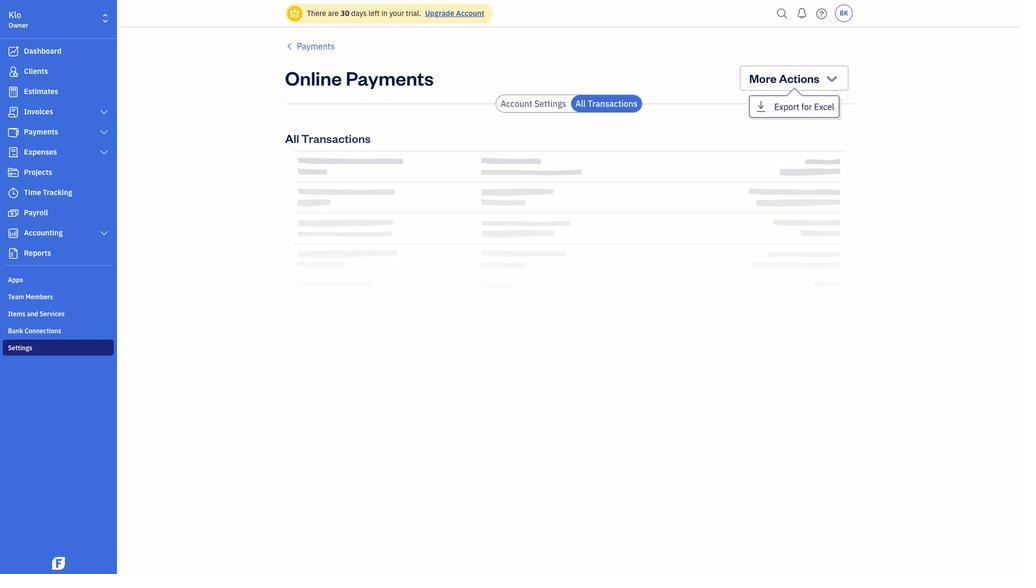 Task type: vqa. For each thing, say whether or not it's contained in the screenshot.
FROM
no



Task type: locate. For each thing, give the bounding box(es) containing it.
invoices
[[24, 107, 53, 116]]

account settings
[[500, 98, 566, 109]]

1 horizontal spatial transactions
[[588, 98, 638, 109]]

bank
[[8, 327, 23, 335]]

chevron large down image down payroll link
[[99, 229, 109, 238]]

1 horizontal spatial settings
[[534, 98, 566, 109]]

0 vertical spatial payments
[[297, 41, 335, 52]]

projects
[[24, 168, 52, 177]]

chevron large down image for expenses
[[99, 148, 109, 157]]

transactions
[[588, 98, 638, 109], [301, 131, 371, 146]]

0 vertical spatial settings
[[534, 98, 566, 109]]

all transactions
[[575, 98, 638, 109], [285, 131, 371, 146]]

2 horizontal spatial payments
[[346, 65, 434, 90]]

all transactions button
[[571, 95, 642, 112]]

1 vertical spatial settings
[[8, 344, 32, 352]]

chevron large down image for payments
[[99, 128, 109, 137]]

payments inside main element
[[24, 127, 58, 137]]

account
[[456, 9, 484, 18], [500, 98, 532, 109]]

1 vertical spatial all
[[285, 131, 299, 146]]

online
[[285, 65, 342, 90]]

1 horizontal spatial all
[[575, 98, 586, 109]]

for
[[801, 102, 812, 112]]

payments inside button
[[297, 41, 335, 52]]

1 horizontal spatial payments
[[297, 41, 335, 52]]

1 horizontal spatial account
[[500, 98, 532, 109]]

bk
[[840, 9, 848, 17]]

1 vertical spatial chevron large down image
[[99, 229, 109, 238]]

items
[[8, 310, 25, 318]]

klo owner
[[9, 10, 28, 29]]

payroll
[[24, 208, 48, 218]]

dashboard
[[24, 46, 61, 56]]

1 vertical spatial all transactions
[[285, 131, 371, 146]]

items and services
[[8, 310, 65, 318]]

2 vertical spatial payments
[[24, 127, 58, 137]]

search image
[[774, 6, 791, 22]]

30
[[340, 9, 349, 18]]

timer image
[[7, 188, 20, 198]]

online payments
[[285, 65, 434, 90]]

chevron large down image down estimates link
[[99, 108, 109, 116]]

all transactions inside "button"
[[575, 98, 638, 109]]

chart image
[[7, 228, 20, 239]]

0 horizontal spatial settings
[[8, 344, 32, 352]]

clients
[[24, 66, 48, 76]]

1 vertical spatial chevron large down image
[[99, 148, 109, 157]]

chevron large down image for accounting
[[99, 229, 109, 238]]

all inside "button"
[[575, 98, 586, 109]]

all
[[575, 98, 586, 109], [285, 131, 299, 146]]

0 vertical spatial chevron large down image
[[99, 108, 109, 116]]

bank connections
[[8, 327, 61, 335]]

there are 30 days left in your trial. upgrade account
[[307, 9, 484, 18]]

project image
[[7, 168, 20, 178]]

0 vertical spatial transactions
[[588, 98, 638, 109]]

owner
[[9, 21, 28, 29]]

0 vertical spatial all transactions
[[575, 98, 638, 109]]

actions
[[779, 71, 820, 86]]

freshbooks image
[[50, 557, 67, 570]]

money image
[[7, 208, 20, 219]]

1 vertical spatial account
[[500, 98, 532, 109]]

expenses link
[[3, 143, 114, 162]]

apps
[[8, 276, 23, 284]]

estimates
[[24, 87, 58, 96]]

team members
[[8, 293, 53, 301]]

transactions inside all transactions "button"
[[588, 98, 638, 109]]

accounting link
[[3, 224, 114, 243]]

time tracking link
[[3, 183, 114, 203]]

payments
[[297, 41, 335, 52], [346, 65, 434, 90], [24, 127, 58, 137]]

client image
[[7, 66, 20, 77]]

chevron large down image up expenses "link"
[[99, 128, 109, 137]]

1 horizontal spatial all transactions
[[575, 98, 638, 109]]

0 vertical spatial all
[[575, 98, 586, 109]]

report image
[[7, 248, 20, 259]]

time
[[24, 188, 41, 197]]

invoices link
[[3, 103, 114, 122]]

upgrade account link
[[423, 9, 484, 18]]

dashboard image
[[7, 46, 20, 57]]

bk button
[[835, 4, 853, 22]]

0 vertical spatial account
[[456, 9, 484, 18]]

1 vertical spatial transactions
[[301, 131, 371, 146]]

0 horizontal spatial all
[[285, 131, 299, 146]]

2 chevron large down image from the top
[[99, 229, 109, 238]]

chevron large down image
[[99, 128, 109, 137], [99, 229, 109, 238]]

0 horizontal spatial account
[[456, 9, 484, 18]]

chevron large down image up projects link
[[99, 148, 109, 157]]

tracking
[[43, 188, 72, 197]]

chevron large down image
[[99, 108, 109, 116], [99, 148, 109, 157]]

2 chevron large down image from the top
[[99, 148, 109, 157]]

0 horizontal spatial payments
[[24, 127, 58, 137]]

1 chevron large down image from the top
[[99, 108, 109, 116]]

left
[[369, 9, 380, 18]]

settings
[[534, 98, 566, 109], [8, 344, 32, 352]]

days
[[351, 9, 367, 18]]

there
[[307, 9, 326, 18]]

1 chevron large down image from the top
[[99, 128, 109, 137]]

0 vertical spatial chevron large down image
[[99, 128, 109, 137]]



Task type: describe. For each thing, give the bounding box(es) containing it.
time tracking
[[24, 188, 72, 197]]

team
[[8, 293, 24, 301]]

accounting
[[24, 228, 63, 238]]

settings inside 'button'
[[534, 98, 566, 109]]

0 horizontal spatial transactions
[[301, 131, 371, 146]]

bank connections link
[[3, 323, 114, 339]]

estimates link
[[3, 82, 114, 102]]

are
[[328, 9, 339, 18]]

more actions button
[[740, 65, 849, 91]]

export
[[774, 102, 799, 112]]

notifications image
[[793, 3, 810, 24]]

crown image
[[289, 8, 300, 19]]

settings inside main element
[[8, 344, 32, 352]]

members
[[26, 293, 53, 301]]

go to help image
[[813, 6, 830, 22]]

chevronleft image
[[285, 40, 295, 53]]

your
[[389, 9, 404, 18]]

account inside 'button'
[[500, 98, 532, 109]]

connections
[[25, 327, 61, 335]]

export for excel button
[[750, 96, 839, 117]]

1 vertical spatial payments
[[346, 65, 434, 90]]

expenses
[[24, 147, 57, 157]]

trial.
[[406, 9, 421, 18]]

chevrondown image
[[825, 71, 839, 86]]

and
[[27, 310, 38, 318]]

estimate image
[[7, 87, 20, 97]]

payments button
[[285, 40, 335, 53]]

settings link
[[3, 340, 114, 356]]

0 horizontal spatial all transactions
[[285, 131, 371, 146]]

chevron large down image for invoices
[[99, 108, 109, 116]]

more
[[749, 71, 777, 86]]

excel
[[814, 102, 834, 112]]

dashboard link
[[3, 42, 114, 61]]

klo
[[9, 10, 21, 20]]

main element
[[0, 0, 144, 574]]

upgrade
[[425, 9, 454, 18]]

services
[[40, 310, 65, 318]]

payment image
[[7, 127, 20, 138]]

team members link
[[3, 289, 114, 305]]

reports link
[[3, 244, 114, 263]]

account settings button
[[496, 95, 571, 112]]

more actions
[[749, 71, 820, 86]]

in
[[381, 9, 388, 18]]

invoice image
[[7, 107, 20, 118]]

export for excel
[[774, 102, 834, 112]]

payroll link
[[3, 204, 114, 223]]

apps link
[[3, 272, 114, 288]]

projects link
[[3, 163, 114, 182]]

reports
[[24, 248, 51, 258]]

payments link
[[3, 123, 114, 142]]

clients link
[[3, 62, 114, 81]]

expense image
[[7, 147, 20, 158]]

items and services link
[[3, 306, 114, 322]]



